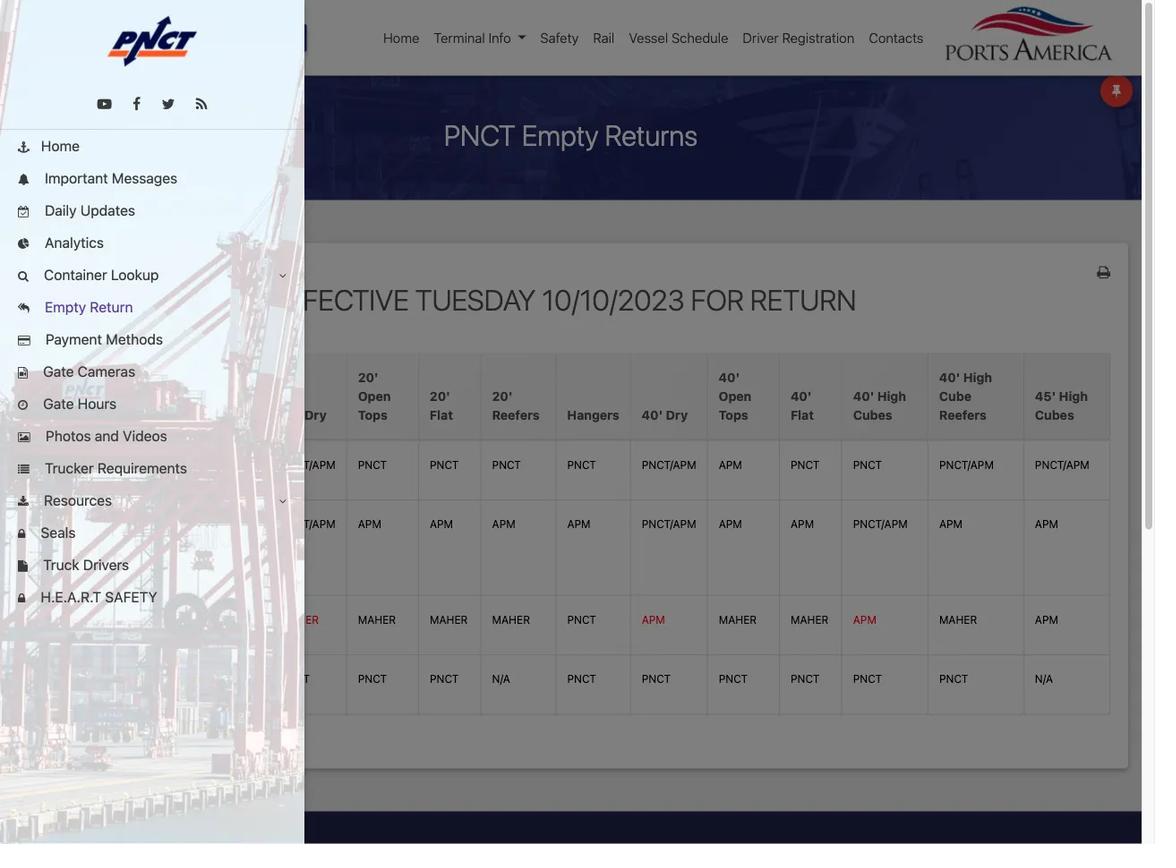 Task type: vqa. For each thing, say whether or not it's contained in the screenshot.
2nd the N/A from right
yes



Task type: describe. For each thing, give the bounding box(es) containing it.
trucker requirements
[[41, 460, 187, 477]]

truck drivers
[[39, 557, 129, 574]]

sealand
[[157, 550, 206, 563]]

rail link
[[586, 21, 622, 55]]

20' reefers
[[492, 389, 540, 423]]

h.e.a.r.t safety link
[[0, 581, 304, 613]]

1 horizontal spatial empty
[[126, 213, 167, 230]]

gate hours link
[[0, 388, 304, 420]]

important messages link
[[0, 162, 304, 194]]

payment methods
[[42, 331, 163, 348]]

vessel schedule
[[629, 30, 728, 46]]

credit card image
[[18, 335, 30, 347]]

hamburg
[[157, 566, 211, 579]]

lock image for h.e.a.r.t safety
[[18, 593, 25, 605]]

0 horizontal spatial returns
[[171, 213, 222, 230]]

1 vertical spatial pnct empty returns
[[85, 213, 222, 230]]

tuesday
[[415, 283, 536, 317]]

resources link
[[0, 484, 304, 517]]

angle down image
[[279, 496, 287, 508]]

rss image
[[196, 97, 207, 111]]

0 horizontal spatial empty
[[45, 299, 86, 316]]

container lookup link
[[0, 259, 304, 291]]

empty return link
[[0, 291, 304, 323]]

1 horizontal spatial pnct empty returns
[[444, 118, 698, 152]]

anchor image
[[18, 142, 29, 153]]

gate hours
[[39, 395, 117, 412]]

h.e.a.r.t
[[41, 589, 101, 606]]

hours
[[78, 395, 117, 412]]

daily
[[45, 202, 77, 219]]

and
[[95, 428, 119, 445]]

safety
[[105, 589, 157, 606]]

seals link
[[0, 517, 304, 549]]

safety link
[[533, 21, 586, 55]]

7 maher from the left
[[939, 614, 977, 626]]

msc
[[157, 459, 181, 471]]

search image
[[18, 271, 29, 282]]

gate cameras link
[[0, 355, 304, 388]]

file image
[[18, 561, 28, 572]]

40' for 40' high cubes
[[853, 389, 874, 404]]

effective
[[272, 283, 409, 317]]

40' dry
[[642, 408, 688, 423]]

trucker
[[45, 460, 94, 477]]

contacts link
[[862, 21, 931, 55]]

home link for the 'daily updates' link at the left
[[0, 130, 304, 162]]

flat for 20' flat
[[430, 408, 453, 423]]

updates
[[80, 202, 135, 219]]

maersk safmarine sealand hamburg sud
[[157, 518, 237, 579]]

resources
[[40, 492, 112, 509]]

2 vertical spatial home
[[28, 213, 66, 230]]

file movie o image
[[18, 368, 28, 379]]

messages
[[112, 170, 177, 187]]

40' for 40' high cube reefers
[[939, 370, 960, 385]]

45'
[[1035, 389, 1056, 404]]

rail
[[593, 30, 615, 46]]

40' high cube reefers
[[939, 370, 992, 423]]

gate for gate hours
[[43, 395, 74, 412]]

6 maher from the left
[[791, 614, 829, 626]]

drivers
[[83, 557, 129, 574]]

hangers
[[567, 408, 619, 423]]

registration
[[782, 30, 855, 46]]

home link for safety link
[[376, 21, 427, 55]]

gate cameras
[[39, 363, 135, 380]]

1 reefers from the left
[[492, 408, 540, 423]]

1 horizontal spatial returns
[[605, 118, 698, 152]]

10/10/2023
[[542, 283, 685, 317]]

2 n/a from the left
[[1035, 673, 1053, 686]]

line
[[214, 408, 240, 423]]

20' for 20' open tops
[[358, 370, 378, 385]]

clock o image
[[18, 400, 28, 411]]

1 vertical spatial home
[[41, 137, 80, 154]]

photo image
[[18, 432, 30, 444]]

twitter image
[[162, 97, 175, 111]]

methods
[[106, 331, 163, 348]]

40' high cubes
[[853, 389, 906, 423]]

flat for 40' flat
[[791, 408, 814, 423]]

20' flat
[[430, 389, 453, 423]]

cameras
[[78, 363, 135, 380]]

youtube play image
[[97, 97, 112, 111]]

return
[[90, 299, 133, 316]]

lock image for seals
[[18, 529, 25, 540]]

seals
[[37, 524, 76, 541]]

requirements
[[97, 460, 187, 477]]

return
[[750, 283, 856, 317]]

lookup
[[111, 266, 159, 283]]

high for 40' high cube reefers
[[963, 370, 992, 385]]

0 vertical spatial empty
[[522, 118, 599, 152]]

high for 40' high cubes
[[877, 389, 906, 404]]

driver registration link
[[736, 21, 862, 55]]

high for 45' high cubes
[[1059, 389, 1088, 404]]

open for 40'
[[719, 389, 752, 404]]

trucker requirements link
[[0, 452, 304, 484]]

safety
[[540, 30, 579, 46]]

40' flat
[[791, 389, 814, 423]]

list image
[[18, 464, 29, 476]]

container lookup
[[40, 266, 159, 283]]

shipping line
[[157, 408, 240, 423]]



Task type: locate. For each thing, give the bounding box(es) containing it.
tops for 40' open tops
[[719, 408, 748, 423]]

dry
[[305, 408, 327, 423], [666, 408, 688, 423]]

1 vertical spatial home link
[[0, 130, 304, 162]]

5 maher from the left
[[719, 614, 757, 626]]

calendar check o image
[[18, 206, 29, 218]]

40' right hangers
[[642, 408, 663, 423]]

gate
[[43, 363, 74, 380], [43, 395, 74, 412]]

daily updates
[[41, 202, 135, 219]]

1 horizontal spatial n/a
[[1035, 673, 1053, 686]]

pnct/apm
[[281, 459, 336, 471], [642, 459, 696, 471], [939, 459, 994, 471], [1035, 459, 1090, 471], [281, 518, 336, 531], [642, 518, 696, 531], [853, 518, 908, 531]]

0 horizontal spatial reefers
[[492, 408, 540, 423]]

reply all image
[[18, 303, 29, 315]]

lock image up file image
[[18, 529, 25, 540]]

high right 45'
[[1059, 389, 1088, 404]]

cubes
[[853, 408, 892, 423], [1035, 408, 1074, 423]]

empty
[[522, 118, 599, 152], [126, 213, 167, 230], [45, 299, 86, 316]]

pnct
[[444, 118, 516, 152], [85, 213, 122, 230], [358, 459, 387, 471], [430, 459, 459, 471], [492, 459, 521, 471], [567, 459, 596, 471], [791, 459, 820, 471], [853, 459, 882, 471], [567, 614, 596, 626], [281, 673, 310, 686], [358, 673, 387, 686], [430, 673, 459, 686], [567, 673, 596, 686], [642, 673, 671, 686], [719, 673, 748, 686], [791, 673, 820, 686], [853, 673, 882, 686], [939, 673, 968, 686]]

shipping
[[157, 408, 211, 423]]

quick links
[[18, 30, 89, 46]]

dry for 20' dry
[[305, 408, 327, 423]]

n/a
[[492, 673, 510, 686], [1035, 673, 1053, 686]]

40' inside 40' high cube reefers
[[939, 370, 960, 385]]

tops inside the 40' open tops
[[719, 408, 748, 423]]

open
[[358, 389, 391, 404], [719, 389, 752, 404]]

facebook image
[[133, 97, 141, 111]]

dry left 20' open tops
[[305, 408, 327, 423]]

dry left the 40' open tops
[[666, 408, 688, 423]]

lock image
[[18, 529, 25, 540], [18, 593, 25, 605]]

reefers down cube
[[939, 408, 987, 423]]

2 tops from the left
[[719, 408, 748, 423]]

empty return
[[41, 299, 133, 316]]

20' right 20' flat
[[492, 389, 513, 404]]

20' down the effective
[[358, 370, 378, 385]]

2 flat from the left
[[791, 408, 814, 423]]

photos
[[46, 428, 91, 445]]

flat
[[430, 408, 453, 423], [791, 408, 814, 423]]

2 cubes from the left
[[1035, 408, 1074, 423]]

tops inside 20' open tops
[[358, 408, 388, 423]]

20' for 20' reefers
[[492, 389, 513, 404]]

cubes down 45'
[[1035, 408, 1074, 423]]

20' for 20' flat
[[430, 389, 450, 404]]

1 vertical spatial empty
[[126, 213, 167, 230]]

0 horizontal spatial flat
[[430, 408, 453, 423]]

tops right "40' dry"
[[719, 408, 748, 423]]

tops for 20' open tops
[[358, 408, 388, 423]]

20' inside 20' flat
[[430, 389, 450, 404]]

high
[[963, 370, 992, 385], [877, 389, 906, 404], [1059, 389, 1088, 404]]

20' inside 20' open tops
[[358, 370, 378, 385]]

1 open from the left
[[358, 389, 391, 404]]

maersk
[[157, 518, 201, 531]]

1 lock image from the top
[[18, 529, 25, 540]]

40' for 40' dry
[[642, 408, 663, 423]]

acl
[[157, 673, 177, 686]]

home link
[[376, 21, 427, 55], [0, 130, 304, 162], [28, 213, 66, 230]]

40' for 40' flat
[[791, 389, 812, 404]]

effective tuesday 10/10/2023 for return
[[272, 283, 856, 317]]

45' high cubes
[[1035, 389, 1088, 423]]

high inside 45' high cubes
[[1059, 389, 1088, 404]]

40' open tops
[[719, 370, 752, 423]]

contacts
[[869, 30, 924, 46]]

pnct empty returns
[[444, 118, 698, 152], [85, 213, 222, 230]]

1 cubes from the left
[[853, 408, 892, 423]]

vessel
[[629, 30, 668, 46]]

zim
[[157, 614, 176, 626]]

pie chart image
[[18, 239, 29, 250]]

cube
[[939, 389, 972, 404]]

2 vertical spatial empty
[[45, 299, 86, 316]]

flat right 20' open tops
[[430, 408, 453, 423]]

quick links link
[[18, 28, 100, 48]]

1 vertical spatial returns
[[171, 213, 222, 230]]

payment methods link
[[0, 323, 304, 355]]

reefers inside 40' high cube reefers
[[939, 408, 987, 423]]

1 vertical spatial lock image
[[18, 593, 25, 605]]

2 open from the left
[[719, 389, 752, 404]]

gate inside gate cameras link
[[43, 363, 74, 380]]

1 dry from the left
[[305, 408, 327, 423]]

analytics
[[41, 234, 104, 251]]

20'
[[358, 370, 378, 385], [430, 389, 450, 404], [492, 389, 513, 404], [281, 408, 301, 423]]

returns
[[605, 118, 698, 152], [171, 213, 222, 230]]

cubes inside 40' high cubes
[[853, 408, 892, 423]]

40' inside the 40' open tops
[[719, 370, 740, 385]]

photos and videos link
[[0, 420, 304, 452]]

0 vertical spatial returns
[[605, 118, 698, 152]]

2 dry from the left
[[666, 408, 688, 423]]

vessel schedule link
[[622, 21, 736, 55]]

cubes right "40' flat"
[[853, 408, 892, 423]]

20' dry
[[281, 408, 327, 423]]

sud
[[214, 566, 237, 579]]

lock image down file image
[[18, 593, 25, 605]]

angle down image
[[279, 270, 287, 282]]

cubes inside 45' high cubes
[[1035, 408, 1074, 423]]

truck drivers link
[[0, 549, 304, 581]]

h.e.a.r.t safety
[[37, 589, 157, 606]]

daily updates link
[[0, 194, 304, 227]]

download image
[[18, 497, 29, 508]]

apm
[[719, 459, 742, 471], [358, 518, 381, 531], [430, 518, 453, 531], [492, 518, 516, 531], [567, 518, 591, 531], [719, 518, 742, 531], [791, 518, 814, 531], [939, 518, 963, 531], [1035, 518, 1058, 531], [642, 614, 665, 626], [853, 614, 877, 626], [1035, 614, 1058, 626]]

open left "40' flat"
[[719, 389, 752, 404]]

gate inside gate hours link
[[43, 395, 74, 412]]

truck
[[43, 557, 79, 574]]

1 horizontal spatial open
[[719, 389, 752, 404]]

1 horizontal spatial reefers
[[939, 408, 987, 423]]

high up cube
[[963, 370, 992, 385]]

20' right 20' open tops
[[430, 389, 450, 404]]

0 horizontal spatial n/a
[[492, 673, 510, 686]]

important messages
[[41, 170, 177, 187]]

high inside 40' high cube reefers
[[963, 370, 992, 385]]

cubes for 40'
[[853, 408, 892, 423]]

2 horizontal spatial high
[[1059, 389, 1088, 404]]

bell image
[[18, 174, 29, 186]]

photos and videos
[[42, 428, 167, 445]]

tops right the "20' dry"
[[358, 408, 388, 423]]

20' inside 20' reefers
[[492, 389, 513, 404]]

reefers right 20' flat
[[492, 408, 540, 423]]

20' for 20' dry
[[281, 408, 301, 423]]

important
[[45, 170, 108, 187]]

0 vertical spatial home
[[383, 30, 419, 46]]

gate down payment
[[43, 363, 74, 380]]

0 vertical spatial lock image
[[18, 529, 25, 540]]

1 gate from the top
[[43, 363, 74, 380]]

1 horizontal spatial dry
[[666, 408, 688, 423]]

for
[[691, 283, 744, 317]]

high left cube
[[877, 389, 906, 404]]

videos
[[123, 428, 167, 445]]

quick
[[18, 30, 53, 46]]

2 reefers from the left
[[939, 408, 987, 423]]

0 vertical spatial pnct empty returns
[[444, 118, 698, 152]]

maher
[[281, 614, 319, 626], [358, 614, 396, 626], [430, 614, 468, 626], [492, 614, 530, 626], [719, 614, 757, 626], [791, 614, 829, 626], [939, 614, 977, 626]]

payment
[[46, 331, 102, 348]]

container
[[44, 266, 107, 283]]

40' down for
[[719, 370, 740, 385]]

flat right the 40' open tops
[[791, 408, 814, 423]]

40' for 40' open tops
[[719, 370, 740, 385]]

high inside 40' high cubes
[[877, 389, 906, 404]]

2 horizontal spatial empty
[[522, 118, 599, 152]]

3 maher from the left
[[430, 614, 468, 626]]

0 horizontal spatial cubes
[[853, 408, 892, 423]]

20' open tops
[[358, 370, 391, 423]]

40' inside 40' high cubes
[[853, 389, 874, 404]]

40' inside "40' flat"
[[791, 389, 812, 404]]

0 horizontal spatial dry
[[305, 408, 327, 423]]

analytics link
[[0, 227, 304, 259]]

2 vertical spatial home link
[[28, 213, 66, 230]]

0 vertical spatial home link
[[376, 21, 427, 55]]

reefers
[[492, 408, 540, 423], [939, 408, 987, 423]]

driver
[[743, 30, 779, 46]]

1 maher from the left
[[281, 614, 319, 626]]

safmarine
[[157, 534, 218, 547]]

40' right the 40' open tops
[[791, 389, 812, 404]]

gate up photos
[[43, 395, 74, 412]]

driver registration
[[743, 30, 855, 46]]

0 horizontal spatial open
[[358, 389, 391, 404]]

40' up cube
[[939, 370, 960, 385]]

print image
[[1097, 265, 1110, 279]]

1 horizontal spatial flat
[[791, 408, 814, 423]]

1 n/a from the left
[[492, 673, 510, 686]]

40' right "40' flat"
[[853, 389, 874, 404]]

2 gate from the top
[[43, 395, 74, 412]]

2 maher from the left
[[358, 614, 396, 626]]

1 flat from the left
[[430, 408, 453, 423]]

gate for gate cameras
[[43, 363, 74, 380]]

40'
[[719, 370, 740, 385], [939, 370, 960, 385], [791, 389, 812, 404], [853, 389, 874, 404], [642, 408, 663, 423]]

1 tops from the left
[[358, 408, 388, 423]]

4 maher from the left
[[492, 614, 530, 626]]

1 horizontal spatial tops
[[719, 408, 748, 423]]

1 horizontal spatial high
[[963, 370, 992, 385]]

1 horizontal spatial cubes
[[1035, 408, 1074, 423]]

dry for 40' dry
[[666, 408, 688, 423]]

open left 20' flat
[[358, 389, 391, 404]]

schedule
[[672, 30, 728, 46]]

lock image inside h.e.a.r.t safety link
[[18, 593, 25, 605]]

tops
[[358, 408, 388, 423], [719, 408, 748, 423]]

0 horizontal spatial high
[[877, 389, 906, 404]]

links
[[57, 30, 89, 46]]

1 vertical spatial gate
[[43, 395, 74, 412]]

2 lock image from the top
[[18, 593, 25, 605]]

lock image inside seals "link"
[[18, 529, 25, 540]]

open for 20'
[[358, 389, 391, 404]]

cubes for 45'
[[1035, 408, 1074, 423]]

0 vertical spatial gate
[[43, 363, 74, 380]]

0 horizontal spatial tops
[[358, 408, 388, 423]]

20' right line
[[281, 408, 301, 423]]

0 horizontal spatial pnct empty returns
[[85, 213, 222, 230]]



